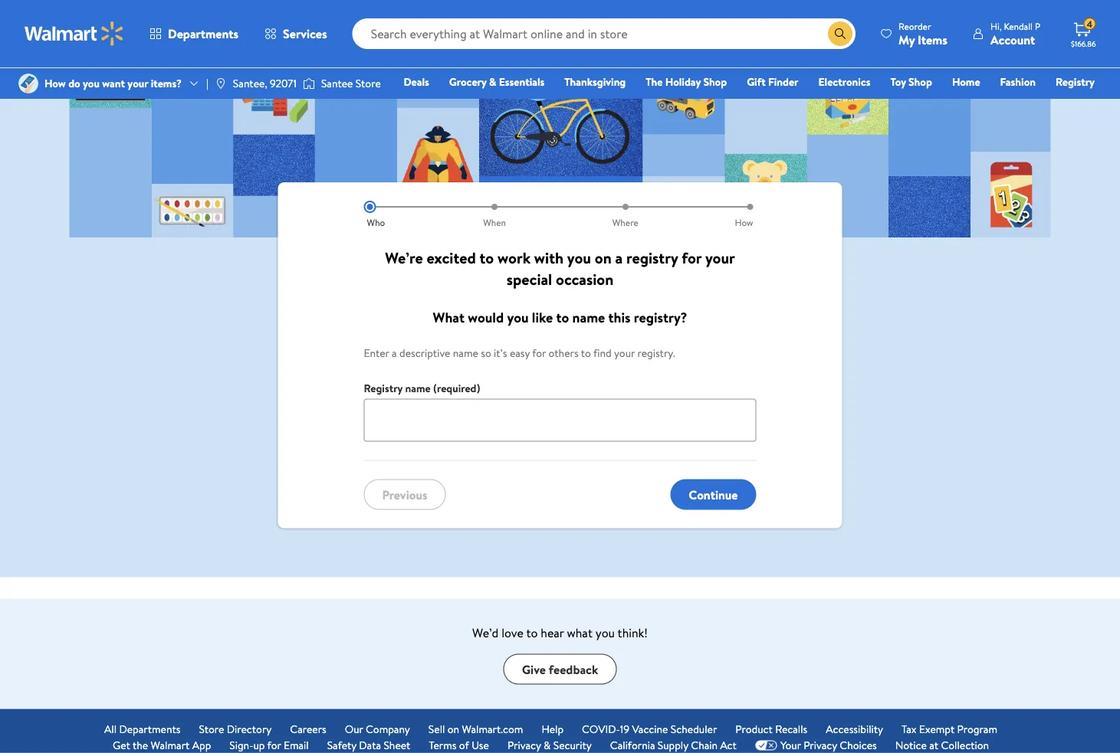 Task type: locate. For each thing, give the bounding box(es) containing it.
19
[[620, 723, 630, 738]]

careers
[[290, 723, 327, 738]]

1 vertical spatial store
[[199, 723, 224, 738]]

0 vertical spatial on
[[595, 247, 612, 269]]

0 horizontal spatial how
[[44, 76, 66, 91]]

when list item
[[429, 201, 560, 229]]

shop right "holiday" in the top of the page
[[704, 74, 727, 89]]

search icon image
[[834, 28, 847, 40]]

1 vertical spatial for
[[532, 346, 546, 361]]

previous button
[[364, 480, 446, 511]]

hear
[[541, 625, 564, 642]]

this
[[609, 309, 631, 328]]

2 horizontal spatial your
[[705, 247, 735, 269]]

for inside we're excited to work with you on a registry for your special occasion
[[682, 247, 702, 269]]

to left find
[[581, 346, 591, 361]]

1 horizontal spatial name
[[453, 346, 478, 361]]

vaccine
[[632, 723, 668, 738]]

92071
[[270, 76, 297, 91]]

who list item
[[364, 201, 429, 229]]

0 vertical spatial registry
[[1056, 74, 1095, 89]]

departments button
[[137, 15, 252, 52]]

how inside 'list item'
[[735, 216, 753, 229]]

excited
[[427, 247, 476, 269]]

find
[[594, 346, 612, 361]]

registry down enter on the left
[[364, 381, 403, 396]]

 image right 92071 on the top of the page
[[303, 76, 315, 91]]

for right registry
[[682, 247, 702, 269]]

covid-19 vaccine scheduler link
[[582, 722, 717, 738]]

toy shop
[[891, 74, 932, 89]]

our company link
[[345, 722, 410, 738]]

how for how do you want your items?
[[44, 76, 66, 91]]

what
[[567, 625, 593, 642]]

you right what
[[596, 625, 615, 642]]

0 horizontal spatial  image
[[18, 74, 38, 94]]

departments inside popup button
[[168, 25, 239, 42]]

shop
[[704, 74, 727, 89], [909, 74, 932, 89]]

1 shop from the left
[[704, 74, 727, 89]]

 image left the do
[[18, 74, 38, 94]]

0 vertical spatial your
[[128, 76, 148, 91]]

0 horizontal spatial your
[[128, 76, 148, 91]]

store left directory
[[199, 723, 224, 738]]

0 vertical spatial how
[[44, 76, 66, 91]]

hi, kendall p account
[[991, 20, 1041, 48]]

enter a descriptive name so it's easy for others to find your registry.
[[364, 346, 675, 361]]

to left the work at left
[[480, 247, 494, 269]]

0 horizontal spatial shop
[[704, 74, 727, 89]]

1 horizontal spatial how
[[735, 216, 753, 229]]

company
[[366, 723, 410, 738]]

2 shop from the left
[[909, 74, 932, 89]]

0 vertical spatial departments
[[168, 25, 239, 42]]

for
[[682, 247, 702, 269], [532, 346, 546, 361]]

0 horizontal spatial store
[[199, 723, 224, 738]]

continue
[[689, 487, 738, 504]]

santee
[[321, 76, 353, 91]]

(required)
[[433, 381, 480, 396]]

1 vertical spatial registry
[[364, 381, 403, 396]]

store
[[356, 76, 381, 91], [199, 723, 224, 738]]

your down how 'list item'
[[705, 247, 735, 269]]

1 horizontal spatial for
[[682, 247, 702, 269]]

your
[[128, 76, 148, 91], [705, 247, 735, 269], [614, 346, 635, 361]]

for right easy
[[532, 346, 546, 361]]

registry up walmart+ link
[[1056, 74, 1095, 89]]

your right find
[[614, 346, 635, 361]]

accessibility
[[826, 723, 883, 738]]

walmart image
[[25, 21, 124, 46]]

1 vertical spatial how
[[735, 216, 753, 229]]

1 horizontal spatial store
[[356, 76, 381, 91]]

1 horizontal spatial on
[[595, 247, 612, 269]]

shop right toy
[[909, 74, 932, 89]]

0 horizontal spatial on
[[448, 723, 459, 738]]

1 horizontal spatial registry
[[1056, 74, 1095, 89]]

1 horizontal spatial a
[[615, 247, 623, 269]]

1 vertical spatial on
[[448, 723, 459, 738]]

a right enter on the left
[[392, 346, 397, 361]]

fashion
[[1000, 74, 1036, 89]]

sell on walmart.com
[[429, 723, 523, 738]]

0 horizontal spatial name
[[405, 381, 431, 396]]

a
[[615, 247, 623, 269], [392, 346, 397, 361]]

enter
[[364, 346, 389, 361]]

give feedback
[[522, 662, 598, 679]]

1 horizontal spatial shop
[[909, 74, 932, 89]]

work
[[498, 247, 531, 269]]

product recalls
[[736, 723, 808, 738]]

fashion link
[[994, 74, 1043, 90]]

departments up |
[[168, 25, 239, 42]]

we're excited to work with you on a registry for your special occasion
[[385, 247, 735, 290]]

how do you want your items?
[[44, 76, 182, 91]]

Walmart Site-Wide search field
[[352, 18, 856, 49]]

electronics
[[819, 74, 871, 89]]

grocery & essentials link
[[442, 74, 552, 90]]

on right sell
[[448, 723, 459, 738]]

easy
[[510, 346, 530, 361]]

toy shop link
[[884, 74, 939, 90]]

what
[[433, 309, 465, 328]]

name down descriptive
[[405, 381, 431, 396]]

walmart+ link
[[1042, 95, 1102, 112]]

0 vertical spatial a
[[615, 247, 623, 269]]

1 vertical spatial your
[[705, 247, 735, 269]]

a left registry
[[615, 247, 623, 269]]

0 horizontal spatial registry
[[364, 381, 403, 396]]

0 vertical spatial for
[[682, 247, 702, 269]]

a inside we're excited to work with you on a registry for your special occasion
[[615, 247, 623, 269]]

you right the with
[[567, 247, 591, 269]]

on down "where" list item
[[595, 247, 612, 269]]

registry?
[[634, 309, 688, 328]]

how
[[44, 76, 66, 91], [735, 216, 753, 229]]

1 vertical spatial departments
[[119, 723, 181, 738]]

name left so
[[453, 346, 478, 361]]

2 vertical spatial your
[[614, 346, 635, 361]]

to
[[480, 247, 494, 269], [556, 309, 569, 328], [581, 346, 591, 361], [526, 625, 538, 642]]

0 vertical spatial name
[[573, 309, 605, 328]]

name left this
[[573, 309, 605, 328]]

departments
[[168, 25, 239, 42], [119, 723, 181, 738]]

name
[[573, 309, 605, 328], [453, 346, 478, 361], [405, 381, 431, 396]]

santee,
[[233, 76, 267, 91]]

0 horizontal spatial a
[[392, 346, 397, 361]]

on
[[595, 247, 612, 269], [448, 723, 459, 738]]

store right santee
[[356, 76, 381, 91]]

help link
[[542, 722, 564, 738]]

scheduler
[[671, 723, 717, 738]]

special
[[507, 269, 552, 290]]

registry for registry name (required)
[[364, 381, 403, 396]]

1 horizontal spatial  image
[[303, 76, 315, 91]]

exempt
[[919, 723, 955, 738]]

0 horizontal spatial for
[[532, 346, 546, 361]]

continue button
[[670, 480, 757, 511]]

registry inside registry one debit
[[1056, 74, 1095, 89]]

you right the do
[[83, 76, 100, 91]]

 image
[[215, 77, 227, 90]]

list
[[364, 201, 757, 229]]

2 vertical spatial name
[[405, 381, 431, 396]]

thanksgiving
[[565, 74, 626, 89]]

 image
[[18, 74, 38, 94], [303, 76, 315, 91]]

what would you like to name this registry?
[[433, 309, 688, 328]]

departments right all
[[119, 723, 181, 738]]

like
[[532, 309, 553, 328]]

kendall
[[1004, 20, 1033, 33]]

your right want
[[128, 76, 148, 91]]

on inside we're excited to work with you on a registry for your special occasion
[[595, 247, 612, 269]]

where
[[613, 216, 639, 229]]

my
[[899, 31, 915, 48]]



Task type: vqa. For each thing, say whether or not it's contained in the screenshot.
a to the left
yes



Task type: describe. For each thing, give the bounding box(es) containing it.
the holiday shop link
[[639, 74, 734, 90]]

|
[[206, 76, 208, 91]]

$166.86
[[1071, 38, 1096, 49]]

registry name (required)
[[364, 381, 480, 396]]

home
[[952, 74, 981, 89]]

others
[[549, 346, 579, 361]]

how list item
[[691, 201, 757, 229]]

hi,
[[991, 20, 1002, 33]]

 image for how do you want your items?
[[18, 74, 38, 94]]

&
[[489, 74, 497, 89]]

reorder
[[899, 20, 931, 33]]

we're
[[385, 247, 423, 269]]

registry link
[[1049, 74, 1102, 90]]

we'd love to hear what you think!
[[472, 625, 648, 642]]

previous
[[382, 487, 428, 504]]

registry one debit
[[978, 74, 1095, 111]]

registry.
[[638, 346, 675, 361]]

account
[[991, 31, 1035, 48]]

accessibility link
[[826, 722, 883, 738]]

gift
[[747, 74, 766, 89]]

when
[[483, 216, 506, 229]]

deals link
[[397, 74, 436, 90]]

sell on walmart.com link
[[429, 722, 523, 738]]

give feedback button
[[504, 655, 617, 686]]

give
[[522, 662, 546, 679]]

electronics link
[[812, 74, 878, 90]]

services
[[283, 25, 327, 42]]

thanksgiving link
[[558, 74, 633, 90]]

all departments
[[104, 723, 181, 738]]

you inside we're excited to work with you on a registry for your special occasion
[[567, 247, 591, 269]]

all departments link
[[104, 722, 181, 738]]

1 vertical spatial a
[[392, 346, 397, 361]]

reorder my items
[[899, 20, 948, 48]]

services button
[[252, 15, 340, 52]]

walmart.com
[[462, 723, 523, 738]]

2 horizontal spatial name
[[573, 309, 605, 328]]

deals
[[404, 74, 429, 89]]

to right the love
[[526, 625, 538, 642]]

sell
[[429, 723, 445, 738]]

privacy choices icon image
[[755, 741, 778, 752]]

help
[[542, 723, 564, 738]]

you left like
[[507, 309, 529, 328]]

covid-
[[582, 723, 620, 738]]

items?
[[151, 76, 182, 91]]

feedback
[[549, 662, 598, 679]]

store directory
[[199, 723, 272, 738]]

items
[[918, 31, 948, 48]]

home link
[[945, 74, 987, 90]]

how for how
[[735, 216, 753, 229]]

1 vertical spatial name
[[453, 346, 478, 361]]

descriptive
[[400, 346, 450, 361]]

occasion
[[556, 269, 614, 290]]

love
[[502, 625, 524, 642]]

would
[[468, 309, 504, 328]]

to inside we're excited to work with you on a registry for your special occasion
[[480, 247, 494, 269]]

p
[[1035, 20, 1041, 33]]

tax exempt program
[[902, 723, 998, 738]]

so
[[481, 346, 491, 361]]

our
[[345, 723, 363, 738]]

one
[[978, 96, 1001, 111]]

gift finder link
[[740, 74, 806, 90]]

to right like
[[556, 309, 569, 328]]

1 horizontal spatial your
[[614, 346, 635, 361]]

think!
[[618, 625, 648, 642]]

 image for santee store
[[303, 76, 315, 91]]

our company
[[345, 723, 410, 738]]

covid-19 vaccine scheduler
[[582, 723, 717, 738]]

product recalls link
[[736, 722, 808, 738]]

list containing who
[[364, 201, 757, 229]]

want
[[102, 76, 125, 91]]

grocery & essentials
[[449, 74, 545, 89]]

it's
[[494, 346, 507, 361]]

4
[[1087, 17, 1093, 30]]

Registry name (required) text field
[[364, 400, 757, 442]]

program
[[957, 723, 998, 738]]

where list item
[[560, 201, 691, 229]]

with
[[534, 247, 564, 269]]

santee, 92071
[[233, 76, 297, 91]]

gift finder
[[747, 74, 799, 89]]

directory
[[227, 723, 272, 738]]

santee store
[[321, 76, 381, 91]]

walmart+
[[1049, 96, 1095, 111]]

essentials
[[499, 74, 545, 89]]

the
[[646, 74, 663, 89]]

Search search field
[[352, 18, 856, 49]]

your inside we're excited to work with you on a registry for your special occasion
[[705, 247, 735, 269]]

0 vertical spatial store
[[356, 76, 381, 91]]

the holiday shop
[[646, 74, 727, 89]]

who
[[367, 216, 385, 229]]

product
[[736, 723, 773, 738]]

registry for registry one debit
[[1056, 74, 1095, 89]]

registry
[[627, 247, 678, 269]]

store directory link
[[199, 722, 272, 738]]

debit
[[1003, 96, 1029, 111]]

recalls
[[775, 723, 808, 738]]



